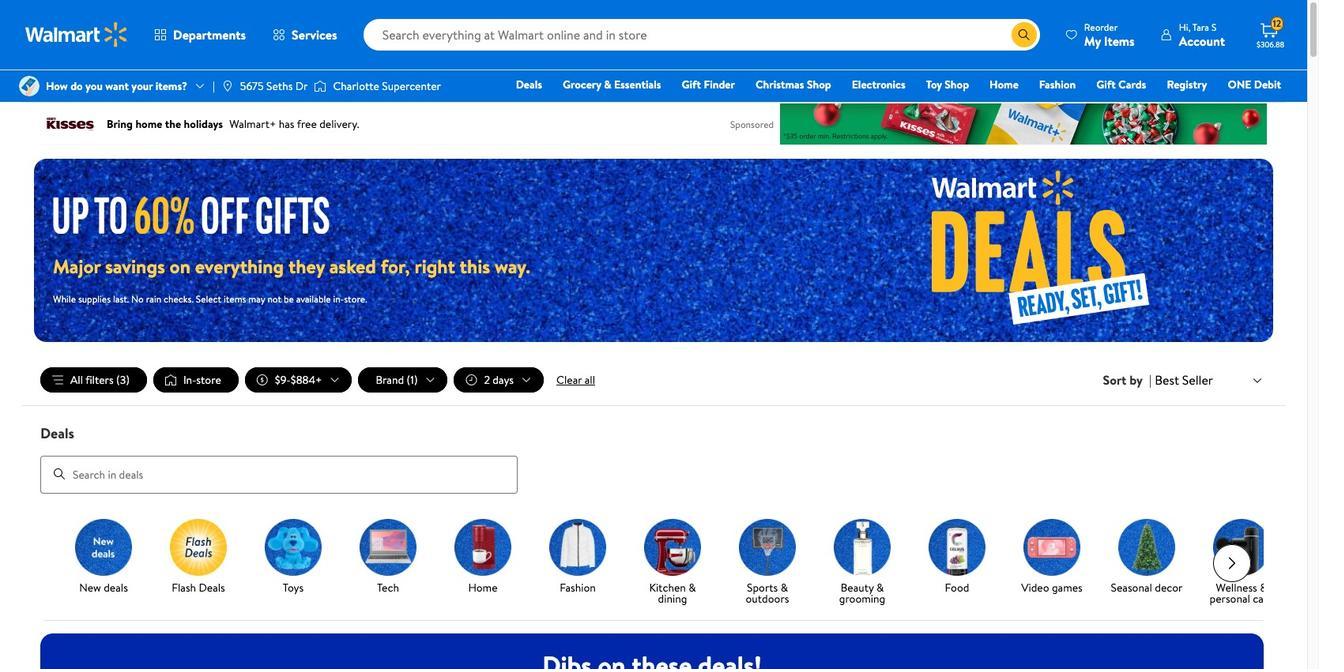 Task type: locate. For each thing, give the bounding box(es) containing it.
2 shop from the left
[[945, 77, 970, 93]]

sports & outdoors link
[[727, 519, 809, 608]]

deals inside search field
[[40, 424, 74, 444]]

video games link
[[1012, 519, 1094, 597]]

1 horizontal spatial  image
[[221, 80, 234, 93]]

1 horizontal spatial gift
[[1097, 77, 1116, 93]]

shop kitchen and dining. image
[[645, 519, 702, 576]]

sports & outdoors
[[746, 580, 790, 607]]

this
[[460, 253, 490, 280]]

0 vertical spatial fashion link
[[1033, 76, 1084, 93]]

1 vertical spatial fashion
[[560, 580, 596, 596]]

0 horizontal spatial fashion link
[[537, 519, 619, 597]]

2
[[484, 373, 490, 388]]

& right wellness
[[1261, 580, 1268, 596]]

& for essentials
[[604, 77, 612, 93]]

shop beauty and grooming. image
[[834, 519, 891, 576]]

& right 'sports'
[[781, 580, 788, 596]]

games
[[1053, 580, 1083, 596]]

no
[[131, 293, 144, 306]]

shop for toy shop
[[945, 77, 970, 93]]

0 vertical spatial fashion
[[1040, 77, 1077, 93]]

Search in deals search field
[[40, 456, 518, 494]]

& for outdoors
[[781, 580, 788, 596]]

brand (1) button
[[359, 368, 448, 393]]

gift finder link
[[675, 76, 743, 93]]

& for grooming
[[877, 580, 884, 596]]

new deals link
[[62, 519, 145, 597]]

12
[[1274, 17, 1282, 30]]

 image left how
[[19, 76, 40, 96]]

2 gift from the left
[[1097, 77, 1116, 93]]

gift cards
[[1097, 77, 1147, 93]]

0 horizontal spatial deals
[[40, 424, 74, 444]]

in-store button
[[153, 368, 239, 393]]

tara
[[1193, 20, 1210, 34]]

 image left 5675
[[221, 80, 234, 93]]

0 horizontal spatial home link
[[442, 519, 524, 597]]

5675
[[240, 78, 264, 94]]

& inside kitchen & dining
[[689, 580, 696, 596]]

toy shop
[[927, 77, 970, 93]]

deals left grocery
[[516, 77, 543, 93]]

& right grocery
[[604, 77, 612, 93]]

all filters (3)
[[70, 373, 130, 388]]

shop holiday decor. image
[[1119, 519, 1176, 576]]

1 gift from the left
[[682, 77, 702, 93]]

home down the search icon
[[990, 77, 1019, 93]]

select
[[196, 293, 222, 306]]

deals right 'flash'
[[199, 580, 225, 596]]

fashion down shop fashion. image
[[560, 580, 596, 596]]

home link
[[983, 76, 1026, 93], [442, 519, 524, 597]]

fashion link
[[1033, 76, 1084, 93], [537, 519, 619, 597]]

| right by
[[1150, 372, 1152, 389]]

shop right toy
[[945, 77, 970, 93]]

walmart black friday deals for days image
[[823, 159, 1274, 342], [53, 195, 344, 234]]

cards
[[1119, 77, 1147, 93]]

& for personal
[[1261, 580, 1268, 596]]

grooming
[[840, 591, 886, 607]]

seller
[[1183, 372, 1214, 389]]

1 vertical spatial |
[[1150, 372, 1152, 389]]

clear
[[557, 373, 582, 388]]

beauty
[[841, 580, 874, 596]]

debit
[[1255, 77, 1282, 93]]

toys
[[283, 580, 304, 596]]

while supplies last. no rain checks. select items may not be available in-store.
[[53, 293, 367, 306]]

available
[[296, 293, 331, 306]]

all filters (3) button
[[40, 368, 147, 393]]

savings
[[105, 253, 165, 280]]

0 horizontal spatial |
[[213, 78, 215, 94]]

shop sports and outdoors. image
[[739, 519, 796, 576]]

video
[[1022, 580, 1050, 596]]

fashion left gift cards
[[1040, 77, 1077, 93]]

2 vertical spatial deals
[[199, 580, 225, 596]]

0 vertical spatial |
[[213, 78, 215, 94]]

$9-
[[275, 373, 291, 388]]

0 horizontal spatial home
[[469, 580, 498, 596]]

0 horizontal spatial gift
[[682, 77, 702, 93]]

while
[[53, 293, 76, 306]]

items
[[1105, 32, 1135, 49]]

2 days button
[[454, 368, 544, 393]]

$884+
[[291, 373, 322, 388]]

supercenter
[[382, 78, 441, 94]]

0 vertical spatial home
[[990, 77, 1019, 93]]

one debit walmart+
[[1229, 77, 1282, 115]]

0 horizontal spatial walmart black friday deals for days image
[[53, 195, 344, 234]]

0 horizontal spatial shop
[[807, 77, 832, 93]]

sort by |
[[1104, 372, 1152, 389]]

everything
[[195, 253, 284, 280]]

1 shop from the left
[[807, 77, 832, 93]]

& for dining
[[689, 580, 696, 596]]

deals link
[[509, 76, 550, 93]]

gift left the "cards"
[[1097, 77, 1116, 93]]

fashion
[[1040, 77, 1077, 93], [560, 580, 596, 596]]

1 horizontal spatial |
[[1150, 372, 1152, 389]]

flash deals
[[172, 580, 225, 596]]

all
[[70, 373, 83, 388]]

new deals
[[79, 580, 128, 596]]

departments
[[173, 26, 246, 43]]

& right dining
[[689, 580, 696, 596]]

care
[[1254, 591, 1274, 607]]

want
[[105, 78, 129, 94]]

how
[[46, 78, 68, 94]]

shop right christmas
[[807, 77, 832, 93]]

& inside beauty & grooming
[[877, 580, 884, 596]]

shop for christmas shop
[[807, 77, 832, 93]]

1 vertical spatial deals
[[40, 424, 74, 444]]

clear all button
[[551, 368, 602, 393]]

dining
[[658, 591, 688, 607]]

you
[[85, 78, 103, 94]]

walmart image
[[25, 22, 128, 47]]

2 days
[[484, 373, 514, 388]]

video games
[[1022, 580, 1083, 596]]

2 horizontal spatial  image
[[314, 78, 327, 94]]

new
[[79, 580, 101, 596]]

| inside sort and filter section element
[[1150, 372, 1152, 389]]

 image for how
[[19, 76, 40, 96]]

0 horizontal spatial  image
[[19, 76, 40, 96]]

electronics link
[[845, 76, 913, 93]]

best seller
[[1156, 372, 1214, 389]]

 image right dr
[[314, 78, 327, 94]]

1 horizontal spatial deals
[[199, 580, 225, 596]]

& inside sports & outdoors
[[781, 580, 788, 596]]

1 horizontal spatial fashion link
[[1033, 76, 1084, 93]]

services button
[[259, 16, 351, 54]]

1 horizontal spatial fashion
[[1040, 77, 1077, 93]]

1 vertical spatial home link
[[442, 519, 524, 597]]

registry link
[[1161, 76, 1215, 93]]

 image
[[19, 76, 40, 96], [314, 78, 327, 94], [221, 80, 234, 93]]

deals up search icon at the left of the page
[[40, 424, 74, 444]]

2 horizontal spatial deals
[[516, 77, 543, 93]]

& inside wellness & personal care
[[1261, 580, 1268, 596]]

my
[[1085, 32, 1102, 49]]

sort and filter section element
[[21, 355, 1287, 406]]

0 vertical spatial home link
[[983, 76, 1026, 93]]

home image
[[455, 519, 512, 576]]

deals
[[516, 77, 543, 93], [40, 424, 74, 444], [199, 580, 225, 596]]

services
[[292, 26, 337, 43]]

finder
[[704, 77, 735, 93]]

right
[[415, 253, 455, 280]]

1 horizontal spatial home link
[[983, 76, 1026, 93]]

registry
[[1168, 77, 1208, 93]]

1 horizontal spatial shop
[[945, 77, 970, 93]]

| left 5675
[[213, 78, 215, 94]]

gift left finder
[[682, 77, 702, 93]]

home down home image
[[469, 580, 498, 596]]

gift
[[682, 77, 702, 93], [1097, 77, 1116, 93]]

& right the beauty
[[877, 580, 884, 596]]

food link
[[917, 519, 999, 597]]

store.
[[344, 293, 367, 306]]

kitchen
[[650, 580, 686, 596]]

decor
[[1156, 580, 1184, 596]]

christmas shop
[[756, 77, 832, 93]]



Task type: describe. For each thing, give the bounding box(es) containing it.
 image for 5675
[[221, 80, 234, 93]]

toy
[[927, 77, 943, 93]]

seasonal
[[1112, 580, 1153, 596]]

account
[[1180, 32, 1226, 49]]

$306.88
[[1258, 39, 1285, 50]]

seasonal decor
[[1112, 580, 1184, 596]]

gift for gift cards
[[1097, 77, 1116, 93]]

walmart+ link
[[1228, 98, 1289, 115]]

christmas shop link
[[749, 76, 839, 93]]

charlotte
[[333, 78, 380, 94]]

how do you want your items?
[[46, 78, 187, 94]]

shop food. image
[[929, 519, 986, 576]]

seasonal decor link
[[1106, 519, 1189, 597]]

best seller button
[[1152, 370, 1268, 391]]

food
[[946, 580, 970, 596]]

tech link
[[347, 519, 429, 597]]

beauty & grooming
[[840, 580, 886, 607]]

reorder my items
[[1085, 20, 1135, 49]]

for,
[[381, 253, 410, 280]]

grocery
[[563, 77, 602, 93]]

do
[[71, 78, 83, 94]]

tech
[[377, 580, 399, 596]]

best
[[1156, 372, 1180, 389]]

items
[[224, 293, 246, 306]]

toy shop link
[[920, 76, 977, 93]]

s
[[1212, 20, 1217, 34]]

reorder
[[1085, 20, 1119, 34]]

last.
[[113, 293, 129, 306]]

by
[[1130, 372, 1144, 389]]

1 vertical spatial fashion link
[[537, 519, 619, 597]]

sports
[[747, 580, 778, 596]]

$9-$884+ button
[[245, 368, 352, 393]]

1 horizontal spatial home
[[990, 77, 1019, 93]]

wellness & personal care link
[[1201, 519, 1284, 608]]

wellness & personal care
[[1210, 580, 1274, 607]]

checks.
[[164, 293, 194, 306]]

seths
[[267, 78, 293, 94]]

next slide for chipmodulewithimages list image
[[1214, 545, 1252, 583]]

be
[[284, 293, 294, 306]]

shop tech. image
[[360, 519, 417, 576]]

all
[[585, 373, 596, 388]]

shop video games. image
[[1024, 519, 1081, 576]]

may
[[249, 293, 265, 306]]

flash
[[172, 580, 196, 596]]

kitchen & dining
[[650, 580, 696, 607]]

sponsored
[[731, 117, 774, 131]]

shop wellness and self-care. image
[[1214, 519, 1271, 576]]

christmas
[[756, 77, 805, 93]]

departments button
[[141, 16, 259, 54]]

kitchen & dining link
[[632, 519, 714, 608]]

hi,
[[1180, 20, 1191, 34]]

(3)
[[116, 373, 130, 388]]

search image
[[53, 468, 66, 481]]

brand (1)
[[376, 373, 418, 388]]

gift finder
[[682, 77, 735, 93]]

one
[[1229, 77, 1252, 93]]

Deals search field
[[21, 424, 1287, 494]]

electronics
[[852, 77, 906, 93]]

Search search field
[[364, 19, 1041, 51]]

$9-$884+
[[275, 373, 322, 388]]

beauty & grooming link
[[822, 519, 904, 608]]

0 horizontal spatial fashion
[[560, 580, 596, 596]]

in-store
[[183, 373, 221, 388]]

items?
[[156, 78, 187, 94]]

clear all
[[557, 373, 596, 388]]

way.
[[495, 253, 531, 280]]

shop fashion. image
[[550, 519, 607, 576]]

your
[[132, 78, 153, 94]]

hi, tara s account
[[1180, 20, 1226, 49]]

shop toys. image
[[265, 519, 322, 576]]

flash deals image
[[170, 519, 227, 576]]

0 vertical spatial deals
[[516, 77, 543, 93]]

store
[[196, 373, 221, 388]]

wellness
[[1217, 580, 1258, 596]]

 image for charlotte
[[314, 78, 327, 94]]

1 vertical spatial home
[[469, 580, 498, 596]]

brand
[[376, 373, 404, 388]]

filters
[[86, 373, 114, 388]]

one debit link
[[1221, 76, 1289, 93]]

gift cards link
[[1090, 76, 1154, 93]]

Walmart Site-Wide search field
[[364, 19, 1041, 51]]

new deals image
[[75, 519, 132, 576]]

outdoors
[[746, 591, 790, 607]]

grocery & essentials
[[563, 77, 662, 93]]

gift for gift finder
[[682, 77, 702, 93]]

dr
[[296, 78, 308, 94]]

1 horizontal spatial walmart black friday deals for days image
[[823, 159, 1274, 342]]

major savings on everything they asked for, right this way.
[[53, 253, 531, 280]]

days
[[493, 373, 514, 388]]

asked
[[330, 253, 376, 280]]

search icon image
[[1019, 28, 1031, 41]]

essentials
[[615, 77, 662, 93]]



Task type: vqa. For each thing, say whether or not it's contained in the screenshot.
the "Gift" related to Gift Cards
yes



